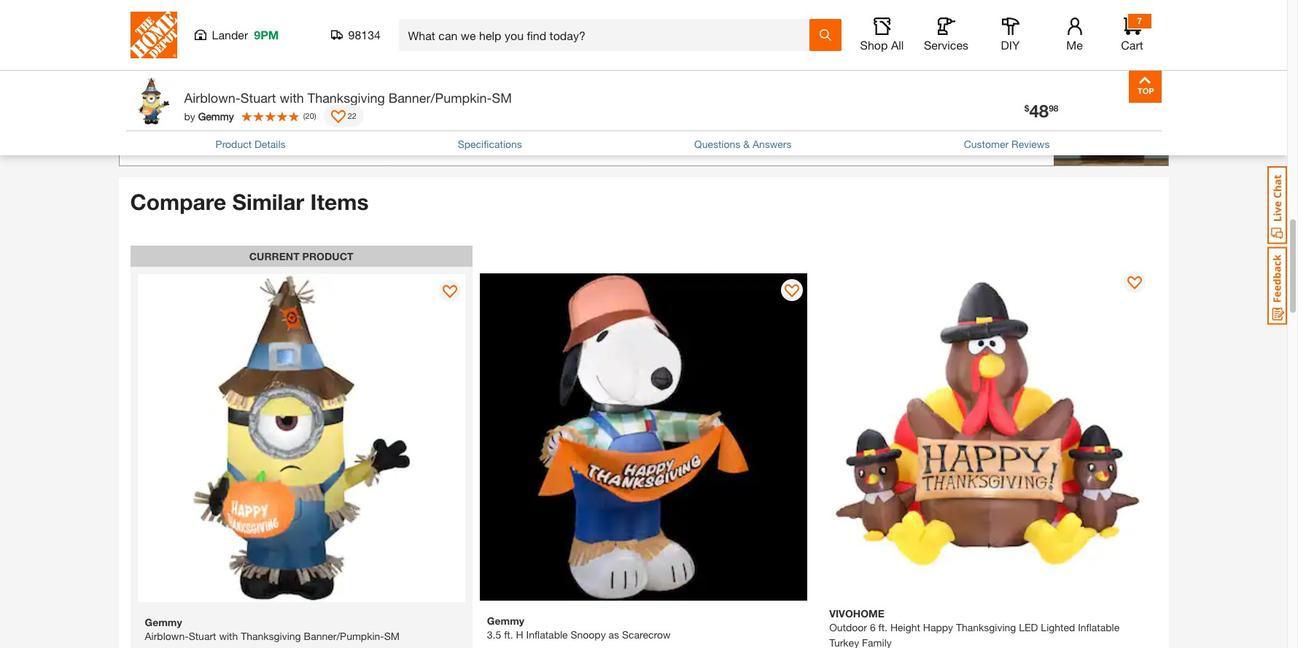 Task type: locate. For each thing, give the bounding box(es) containing it.
answers
[[753, 138, 792, 150]]

product image image
[[129, 77, 177, 125]]

banner/pumpkin-
[[389, 90, 492, 106]]

inflatable right lighted
[[1078, 621, 1120, 634]]

product details button
[[216, 136, 286, 152], [216, 136, 286, 152]]

top button
[[1129, 70, 1162, 103]]

display image
[[331, 110, 346, 125], [1128, 277, 1142, 291], [785, 284, 800, 299]]

all
[[891, 38, 904, 52]]

with
[[280, 90, 304, 106]]

gemmy 3.5 ft. h inflatable snoopy as scarecrow
[[487, 615, 671, 641]]

snoopy
[[571, 629, 606, 641]]

98134 button
[[331, 28, 381, 42]]

0 horizontal spatial cart
[[258, 20, 285, 36]]

customer reviews button
[[964, 136, 1050, 152], [964, 136, 1050, 152]]

gemmy
[[198, 110, 234, 122], [487, 615, 525, 627]]

1 horizontal spatial display image
[[785, 284, 800, 299]]

product
[[216, 138, 252, 150]]

(
[[303, 111, 305, 120]]

0 vertical spatial items
[[203, 20, 238, 36]]

98134
[[348, 28, 381, 42]]

1 vertical spatial gemmy
[[487, 615, 525, 627]]

1 vertical spatial thanksgiving
[[956, 621, 1017, 634]]

0 horizontal spatial gemmy
[[198, 110, 234, 122]]

product details
[[216, 138, 286, 150]]

questions & answers button
[[695, 136, 792, 152], [695, 136, 792, 152]]

lander 9pm
[[212, 28, 279, 42]]

ft. right 6
[[879, 621, 888, 634]]

48
[[1030, 101, 1049, 121]]

add 4 items to cart button
[[133, 14, 316, 43]]

items inside add 4 items to cart button
[[203, 20, 238, 36]]

compare
[[130, 189, 226, 215]]

gemmy inside gemmy 3.5 ft. h inflatable snoopy as scarecrow
[[487, 615, 525, 627]]

inflatable right h
[[526, 629, 568, 641]]

lighted
[[1041, 621, 1076, 634]]

family
[[862, 637, 892, 649]]

shop all button
[[859, 18, 906, 53]]

cart
[[258, 20, 285, 36], [1121, 38, 1144, 52]]

specifications button
[[458, 136, 522, 152], [458, 136, 522, 152]]

&
[[744, 138, 750, 150]]

inflatable
[[1078, 621, 1120, 634], [526, 629, 568, 641]]

7
[[1137, 15, 1142, 26]]

gemmy up 3.5
[[487, 615, 525, 627]]

0 vertical spatial thanksgiving
[[308, 90, 385, 106]]

details
[[255, 138, 286, 150]]

items
[[203, 20, 238, 36], [310, 189, 369, 215]]

specifications
[[458, 138, 522, 150]]

thanksgiving up the 22
[[308, 90, 385, 106]]

2 horizontal spatial display image
[[1128, 277, 1142, 291]]

sm
[[492, 90, 512, 106]]

0 horizontal spatial display image
[[331, 110, 346, 125]]

0 vertical spatial cart
[[258, 20, 285, 36]]

outdoor 6 ft. height happy thanksgiving led lighted inflatable turkey family image
[[822, 266, 1150, 594]]

0 horizontal spatial items
[[203, 20, 238, 36]]

ft. left h
[[504, 629, 513, 641]]

turkey
[[830, 637, 860, 649]]

1 horizontal spatial gemmy
[[487, 615, 525, 627]]

gemmy down airblown-
[[198, 110, 234, 122]]

1 horizontal spatial thanksgiving
[[956, 621, 1017, 634]]

0 vertical spatial gemmy
[[198, 110, 234, 122]]

the home depot logo image
[[130, 12, 177, 58]]

1 horizontal spatial inflatable
[[1078, 621, 1120, 634]]

thanksgiving inside vivohome outdoor 6 ft. height happy thanksgiving led lighted inflatable turkey family
[[956, 621, 1017, 634]]

display image for vivohome outdoor 6 ft. height happy thanksgiving led lighted inflatable turkey family
[[1128, 277, 1142, 291]]

thanksgiving left "led"
[[956, 621, 1017, 634]]

inflatable inside gemmy 3.5 ft. h inflatable snoopy as scarecrow
[[526, 629, 568, 641]]

ft.
[[879, 621, 888, 634], [504, 629, 513, 641]]

shop all
[[861, 38, 904, 52]]

thanksgiving
[[308, 90, 385, 106], [956, 621, 1017, 634]]

0 horizontal spatial thanksgiving
[[308, 90, 385, 106]]

0 horizontal spatial ft.
[[504, 629, 513, 641]]

items right 4
[[203, 20, 238, 36]]

current product
[[249, 250, 354, 263]]

vivohome
[[830, 607, 885, 620]]

1 horizontal spatial items
[[310, 189, 369, 215]]

diy
[[1001, 38, 1020, 52]]

led
[[1019, 621, 1038, 634]]

services button
[[923, 18, 970, 53]]

0 horizontal spatial inflatable
[[526, 629, 568, 641]]

98
[[1049, 103, 1059, 114]]

1 horizontal spatial ft.
[[879, 621, 888, 634]]

as
[[609, 629, 619, 641]]

items up product
[[310, 189, 369, 215]]

20
[[305, 111, 314, 120]]

22
[[348, 111, 357, 120]]

height
[[891, 621, 921, 634]]

1 vertical spatial cart
[[1121, 38, 1144, 52]]

display image inside 22 dropdown button
[[331, 110, 346, 125]]

cart right to
[[258, 20, 285, 36]]

compare similar items
[[130, 189, 369, 215]]

1 vertical spatial items
[[310, 189, 369, 215]]

cart down 7
[[1121, 38, 1144, 52]]



Task type: vqa. For each thing, say whether or not it's contained in the screenshot.
the ft. within the Gemmy 3.5 ft. H Inflatable Snoopy as Scarecrow
yes



Task type: describe. For each thing, give the bounding box(es) containing it.
add
[[164, 20, 189, 36]]

ft. inside vivohome outdoor 6 ft. height happy thanksgiving led lighted inflatable turkey family
[[879, 621, 888, 634]]

cart 7
[[1121, 15, 1144, 52]]

customer
[[964, 138, 1009, 150]]

3.5
[[487, 629, 501, 641]]

items for 4
[[203, 20, 238, 36]]

)
[[314, 111, 316, 120]]

( 20 )
[[303, 111, 316, 120]]

outdoor
[[830, 621, 867, 634]]

lander
[[212, 28, 248, 42]]

shop
[[861, 38, 888, 52]]

items for similar
[[310, 189, 369, 215]]

inflatable inside vivohome outdoor 6 ft. height happy thanksgiving led lighted inflatable turkey family
[[1078, 621, 1120, 634]]

4
[[192, 20, 200, 36]]

reviews
[[1012, 138, 1050, 150]]

similar
[[232, 189, 304, 215]]

me
[[1067, 38, 1083, 52]]

happy
[[923, 621, 954, 634]]

current
[[249, 250, 300, 263]]

to
[[242, 20, 254, 36]]

live chat image
[[1268, 166, 1288, 244]]

by
[[184, 110, 195, 122]]

6
[[870, 621, 876, 634]]

vivohome outdoor 6 ft. height happy thanksgiving led lighted inflatable turkey family
[[830, 607, 1120, 649]]

product
[[302, 250, 354, 263]]

ft. inside gemmy 3.5 ft. h inflatable snoopy as scarecrow
[[504, 629, 513, 641]]

services
[[924, 38, 969, 52]]

airblown-
[[184, 90, 241, 106]]

22 button
[[324, 105, 364, 127]]

What can we help you find today? search field
[[408, 20, 809, 50]]

feedback link image
[[1268, 247, 1288, 325]]

$ 48 98
[[1025, 101, 1059, 121]]

display image for gemmy 3.5 ft. h inflatable snoopy as scarecrow
[[785, 284, 800, 299]]

cart inside button
[[258, 20, 285, 36]]

customer reviews
[[964, 138, 1050, 150]]

questions
[[695, 138, 741, 150]]

9pm
[[254, 28, 279, 42]]

1 horizontal spatial cart
[[1121, 38, 1144, 52]]

display image
[[443, 285, 457, 300]]

h
[[516, 629, 524, 641]]

scarecrow
[[622, 629, 671, 641]]

3.5 ft. h inflatable snoopy as scarecrow image
[[480, 273, 808, 601]]

add 4 items to cart
[[164, 20, 285, 36]]

me button
[[1052, 18, 1098, 53]]

diy button
[[987, 18, 1034, 53]]

$
[[1025, 103, 1030, 114]]

stuart
[[241, 90, 276, 106]]

by gemmy
[[184, 110, 234, 122]]

questions & answers
[[695, 138, 792, 150]]

airblown-stuart with thanksgiving banner/pumpkin-sm
[[184, 90, 512, 106]]



